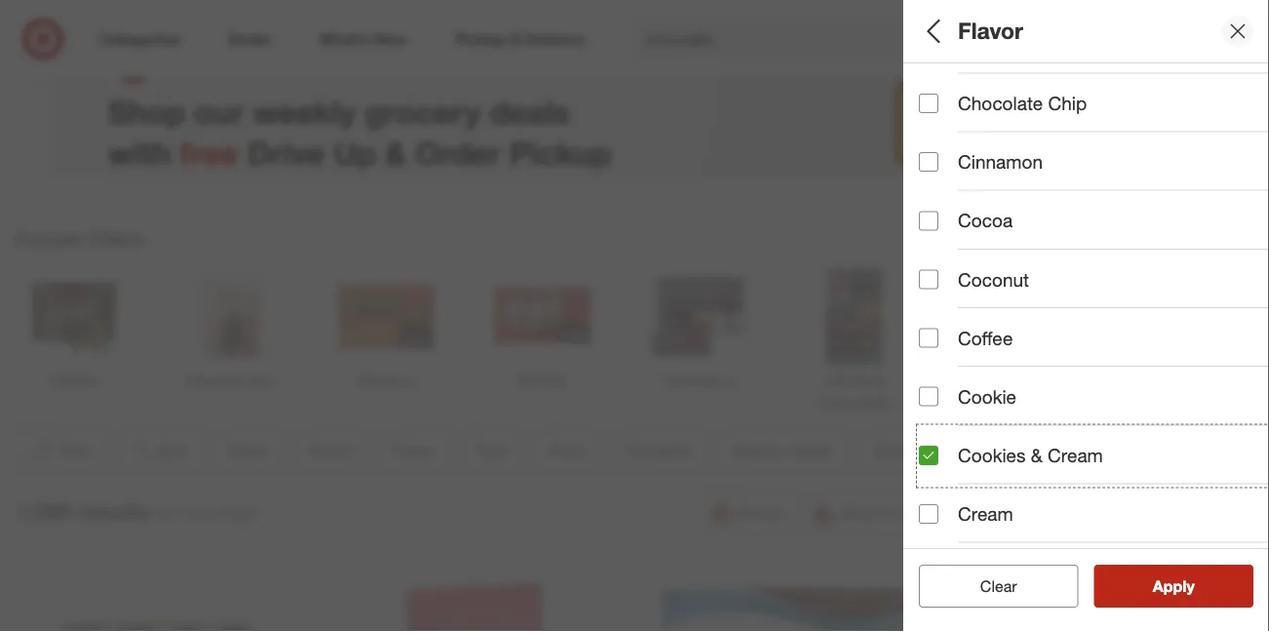 Task type: locate. For each thing, give the bounding box(es) containing it.
clear down dietary needs at the right bottom
[[981, 577, 1018, 596]]

results for see
[[1165, 577, 1216, 596]]

clear button
[[919, 565, 1079, 608]]

◎deals
[[108, 31, 272, 85]]

flavor right the all
[[958, 17, 1024, 45]]

our
[[194, 92, 244, 131]]

cream
[[1043, 239, 1084, 256], [1048, 444, 1104, 467], [958, 503, 1014, 525]]

kat;
[[1152, 170, 1176, 187]]

0 vertical spatial cream
[[1043, 239, 1084, 256]]

2 clear from the left
[[981, 577, 1018, 596]]

flavor inside dialog
[[958, 17, 1024, 45]]

cookies down cocoa
[[977, 239, 1027, 256]]

results for 1,090
[[78, 498, 151, 525]]

results left for
[[78, 498, 151, 525]]

& inside flavor brownie; cookies & cream
[[1031, 239, 1039, 256]]

results right see
[[1165, 577, 1216, 596]]

clear for clear all
[[971, 577, 1008, 596]]

4 link
[[1207, 18, 1250, 61]]

ghirardelli;
[[1062, 170, 1127, 187]]

coconut
[[958, 268, 1030, 291]]

1 vertical spatial results
[[1165, 577, 1216, 596]]

flavor for flavor brownie; cookies & cream
[[919, 213, 973, 236]]

1 clear from the left
[[971, 577, 1008, 596]]

What can we help you find? suggestions appear below search field
[[633, 18, 1023, 61]]

free
[[180, 133, 239, 172]]

flavor inside flavor brownie; cookies & cream
[[919, 213, 973, 236]]

results inside button
[[1165, 577, 1216, 596]]

flavor up brownie; on the top right of the page
[[919, 213, 973, 236]]

dietary
[[919, 493, 984, 516]]

filters
[[89, 227, 144, 250]]

grocery
[[365, 92, 481, 131]]

see results button
[[1095, 565, 1254, 608]]

Cookies & Cream checkbox
[[919, 446, 939, 465]]

cream up dietary needs button
[[1048, 444, 1104, 467]]

cinnamon
[[958, 151, 1043, 173]]

t
[[1266, 170, 1270, 187]]

results
[[78, 498, 151, 525], [1165, 577, 1216, 596]]

1 vertical spatial &
[[1031, 239, 1039, 256]]

clear left all
[[971, 577, 1008, 596]]

deals
[[919, 84, 969, 106]]

dietary needs button
[[919, 473, 1270, 542]]

1,090 results for "chocolate"
[[16, 498, 262, 525]]

search
[[1009, 31, 1056, 50]]

&
[[385, 133, 407, 172], [1031, 239, 1039, 256], [1031, 444, 1043, 467]]

cookies inside flavor brownie; cookies & cream
[[977, 239, 1027, 256]]

clear inside flavor dialog
[[981, 577, 1018, 596]]

apply button
[[1095, 565, 1254, 608]]

0 vertical spatial flavor
[[958, 17, 1024, 45]]

cream inside flavor brownie; cookies & cream
[[1043, 239, 1084, 256]]

cookies
[[977, 239, 1027, 256], [958, 444, 1026, 467]]

apply
[[1153, 577, 1195, 596]]

cream up type 'button'
[[1043, 239, 1084, 256]]

1 vertical spatial flavor
[[919, 213, 973, 236]]

1,090
[[16, 498, 72, 525]]

2 vertical spatial cream
[[958, 503, 1014, 525]]

see results
[[1133, 577, 1216, 596]]

clear
[[971, 577, 1008, 596], [981, 577, 1018, 596]]

search button
[[1009, 18, 1056, 64]]

flavor for flavor
[[958, 17, 1024, 45]]

& right up
[[385, 133, 407, 172]]

cookies & cream
[[958, 444, 1104, 467]]

drive
[[247, 133, 325, 172]]

clear all button
[[919, 565, 1079, 608]]

clear inside all filters dialog
[[971, 577, 1008, 596]]

0 vertical spatial cookies
[[977, 239, 1027, 256]]

cream right cream option
[[958, 503, 1014, 525]]

shop
[[108, 92, 185, 131]]

4
[[1237, 20, 1242, 32]]

cookie
[[958, 386, 1017, 408]]

0 horizontal spatial results
[[78, 498, 151, 525]]

1 horizontal spatial results
[[1165, 577, 1216, 596]]

chip
[[1049, 92, 1088, 115]]

flavor
[[958, 17, 1024, 45], [919, 213, 973, 236]]

& down crunch;
[[1031, 239, 1039, 256]]

cookies up dietary needs at the right bottom
[[958, 444, 1026, 467]]

0 vertical spatial results
[[78, 498, 151, 525]]

0 vertical spatial &
[[385, 133, 407, 172]]

kit
[[1131, 170, 1148, 187]]

price button
[[919, 337, 1270, 405]]

needs
[[989, 493, 1045, 516]]

1 vertical spatial cookies
[[958, 444, 1026, 467]]

2 vertical spatial &
[[1031, 444, 1043, 467]]

& up needs
[[1031, 444, 1043, 467]]



Task type: describe. For each thing, give the bounding box(es) containing it.
brand
[[919, 145, 973, 168]]

popular
[[16, 227, 84, 250]]

"chocolate"
[[181, 504, 262, 523]]

1 vertical spatial cream
[[1048, 444, 1104, 467]]

chocolate
[[958, 92, 1044, 115]]

brownie;
[[919, 239, 973, 256]]

kinder;
[[1180, 170, 1224, 187]]

occasion button
[[919, 405, 1270, 473]]

coffee
[[958, 327, 1013, 349]]

clear for clear
[[981, 577, 1018, 596]]

flavor dialog
[[904, 0, 1270, 631]]

popular filters
[[16, 227, 144, 250]]

flavor brownie; cookies & cream
[[919, 213, 1084, 256]]

Coffee checkbox
[[919, 328, 939, 348]]

cocoa
[[958, 210, 1013, 232]]

& inside ◎deals shop our weekly grocery deals with free drive up & order pickup
[[385, 133, 407, 172]]

crunch;
[[1010, 170, 1058, 187]]

see
[[1133, 577, 1161, 596]]

chocolate chip
[[958, 92, 1088, 115]]

3
[[919, 170, 927, 187]]

& inside flavor dialog
[[1031, 444, 1043, 467]]

all
[[1012, 577, 1027, 596]]

all filters dialog
[[904, 0, 1270, 631]]

for
[[158, 504, 177, 523]]

all
[[919, 17, 946, 45]]

deals button
[[919, 63, 1270, 132]]

weekly
[[253, 92, 356, 131]]

up
[[334, 133, 376, 172]]

deals
[[490, 92, 570, 131]]

with
[[108, 133, 171, 172]]

all filters
[[919, 17, 1013, 45]]

◎deals shop our weekly grocery deals with free drive up & order pickup
[[108, 31, 612, 172]]

lindt;
[[1227, 170, 1262, 187]]

Cream checkbox
[[919, 505, 939, 524]]

pickup
[[510, 133, 612, 172]]

type button
[[919, 268, 1270, 337]]

occasion
[[919, 425, 1003, 448]]

cookies inside flavor dialog
[[958, 444, 1026, 467]]

filters
[[953, 17, 1013, 45]]

Chocolate Chip checkbox
[[919, 94, 939, 113]]

clear all
[[971, 577, 1027, 596]]

brand 3 musketeers; crunch; ghirardelli; kit kat; kinder; lindt; t
[[919, 145, 1270, 187]]

Cocoa checkbox
[[919, 211, 939, 231]]

musketeers;
[[931, 170, 1006, 187]]

dietary needs
[[919, 493, 1045, 516]]

price
[[919, 357, 965, 379]]

type
[[919, 289, 961, 311]]

Coconut checkbox
[[919, 270, 939, 289]]

Cookie checkbox
[[919, 387, 939, 407]]

Cinnamon checkbox
[[919, 152, 939, 172]]

order
[[415, 133, 501, 172]]



Task type: vqa. For each thing, say whether or not it's contained in the screenshot.
Flavor within the DIALOG
yes



